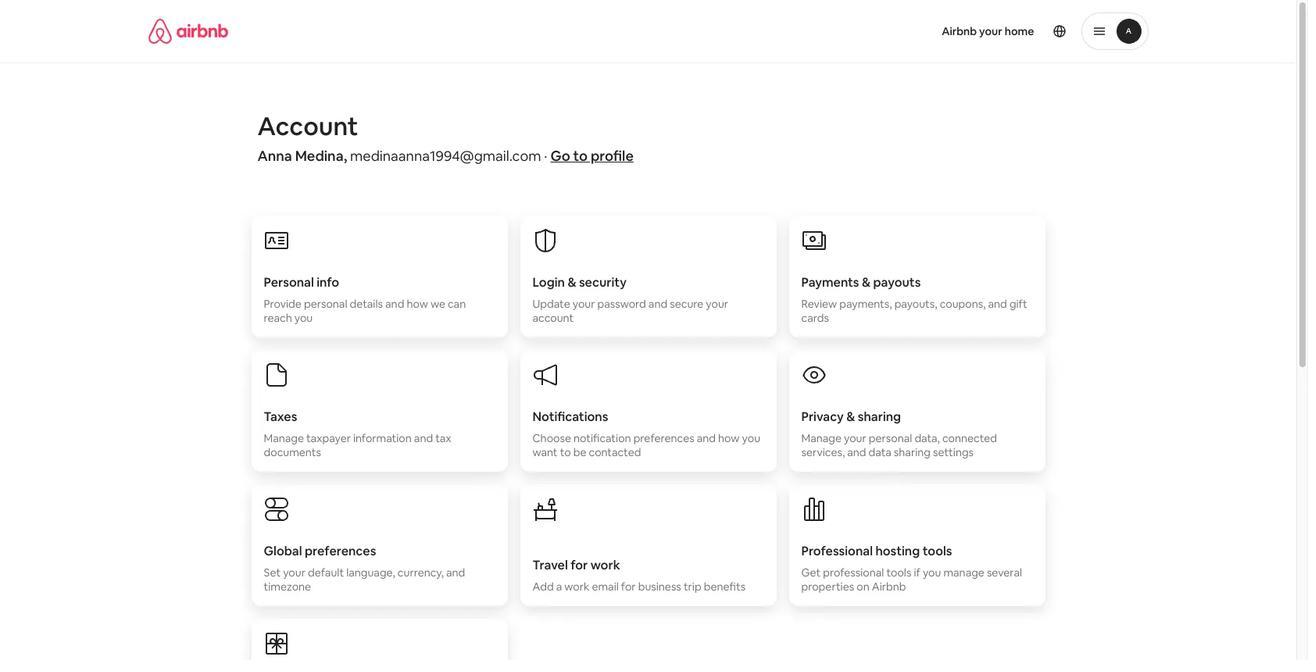 Task type: describe. For each thing, give the bounding box(es) containing it.
your inside 'link'
[[980, 24, 1003, 38]]

& for privacy
[[847, 409, 856, 425]]

tax
[[436, 432, 452, 446]]

preferences inside global preferences set your default language, currency, and timezone
[[305, 543, 376, 560]]

profile
[[591, 147, 634, 165]]

secure
[[670, 297, 704, 311]]

manage inside taxes manage taxpayer information and tax documents
[[264, 432, 304, 446]]

contacted
[[589, 446, 641, 460]]

get
[[802, 566, 821, 580]]

1 vertical spatial work
[[565, 580, 590, 594]]

you inside 'personal info provide personal details and how we can reach you'
[[295, 311, 313, 325]]

how inside 'personal info provide personal details and how we can reach you'
[[407, 297, 428, 311]]

you inside notifications choose notification preferences and how you want to be contacted
[[742, 432, 761, 446]]

hosting
[[876, 543, 920, 560]]

notification
[[574, 432, 631, 446]]

1 vertical spatial sharing
[[894, 446, 931, 460]]

security
[[579, 274, 627, 291]]

settings
[[933, 446, 974, 460]]

airbnb inside professional hosting tools get professional tools if you manage several properties on airbnb
[[872, 580, 906, 594]]

info
[[317, 274, 339, 291]]

provide
[[264, 297, 302, 311]]

information
[[353, 432, 412, 446]]

to inside account anna medina , medinaanna1994@gmail.com · go to profile
[[573, 147, 588, 165]]

,
[[344, 147, 347, 165]]

and inside taxes manage taxpayer information and tax documents
[[414, 432, 433, 446]]

anna
[[258, 147, 292, 165]]

taxes
[[264, 409, 297, 425]]

medinaanna1994@gmail.com
[[350, 147, 541, 165]]

data
[[869, 446, 892, 460]]

how inside notifications choose notification preferences and how you want to be contacted
[[719, 432, 740, 446]]

be
[[574, 446, 587, 460]]

personal
[[264, 274, 314, 291]]

gift
[[1010, 297, 1028, 311]]

data,
[[915, 432, 940, 446]]

password
[[598, 297, 646, 311]]

1 horizontal spatial for
[[621, 580, 636, 594]]

several
[[987, 566, 1023, 580]]

personal info provide personal details and how we can reach you
[[264, 274, 466, 325]]

properties
[[802, 580, 855, 594]]

and inside 'personal info provide personal details and how we can reach you'
[[385, 297, 404, 311]]

payments
[[802, 274, 860, 291]]

payments & payouts review payments, payouts, coupons, and gift cards
[[802, 274, 1028, 325]]

·
[[544, 147, 548, 165]]

airbnb your home link
[[933, 15, 1044, 48]]

login & security update your password and secure your account
[[533, 274, 729, 325]]

a
[[556, 580, 562, 594]]

payments,
[[840, 297, 892, 311]]

professional
[[802, 543, 873, 560]]

airbnb inside 'link'
[[942, 24, 977, 38]]

personal inside privacy & sharing manage your personal data, connected services, and data sharing settings
[[869, 432, 913, 446]]

and inside login & security update your password and secure your account
[[649, 297, 668, 311]]

go
[[551, 147, 571, 165]]

travel
[[533, 557, 568, 574]]

coupons,
[[940, 297, 986, 311]]

professional
[[823, 566, 884, 580]]

and inside notifications choose notification preferences and how you want to be contacted
[[697, 432, 716, 446]]



Task type: locate. For each thing, give the bounding box(es) containing it.
trip
[[684, 580, 702, 594]]

your left the 'data'
[[844, 432, 867, 446]]

business
[[638, 580, 682, 594]]

0 vertical spatial you
[[295, 311, 313, 325]]

to left be
[[560, 446, 571, 460]]

your
[[980, 24, 1003, 38], [573, 297, 595, 311], [706, 297, 729, 311], [844, 432, 867, 446], [283, 566, 306, 580]]

for
[[571, 557, 588, 574], [621, 580, 636, 594]]

choose
[[533, 432, 571, 446]]

1 horizontal spatial preferences
[[634, 432, 695, 446]]

benefits
[[704, 580, 746, 594]]

on
[[857, 580, 870, 594]]

1 horizontal spatial manage
[[802, 432, 842, 446]]

can
[[448, 297, 466, 311]]

0 vertical spatial work
[[591, 557, 620, 574]]

1 horizontal spatial to
[[573, 147, 588, 165]]

currency,
[[398, 566, 444, 580]]

0 vertical spatial personal
[[304, 297, 347, 311]]

& inside payments & payouts review payments, payouts, coupons, and gift cards
[[862, 274, 871, 291]]

1 horizontal spatial personal
[[869, 432, 913, 446]]

global preferences set your default language, currency, and timezone
[[264, 543, 465, 594]]

to
[[573, 147, 588, 165], [560, 446, 571, 460]]

account
[[533, 311, 574, 325]]

add
[[533, 580, 554, 594]]

1 vertical spatial airbnb
[[872, 580, 906, 594]]

we
[[431, 297, 446, 311]]

your right 'secure'
[[706, 297, 729, 311]]

work
[[591, 557, 620, 574], [565, 580, 590, 594]]

cards
[[802, 311, 829, 325]]

0 horizontal spatial you
[[295, 311, 313, 325]]

work up the email
[[591, 557, 620, 574]]

connected
[[943, 432, 998, 446]]

and inside privacy & sharing manage your personal data, connected services, and data sharing settings
[[848, 446, 867, 460]]

if
[[914, 566, 921, 580]]

privacy & sharing manage your personal data, connected services, and data sharing settings
[[802, 409, 998, 460]]

email
[[592, 580, 619, 594]]

update
[[533, 297, 570, 311]]

travel for work add a work email for business trip benefits
[[533, 557, 746, 594]]

profile element
[[667, 0, 1149, 63]]

1 vertical spatial for
[[621, 580, 636, 594]]

language,
[[346, 566, 395, 580]]

0 vertical spatial preferences
[[634, 432, 695, 446]]

& right privacy
[[847, 409, 856, 425]]

0 horizontal spatial tools
[[887, 566, 912, 580]]

1 horizontal spatial tools
[[923, 543, 953, 560]]

0 horizontal spatial how
[[407, 297, 428, 311]]

1 horizontal spatial airbnb
[[942, 24, 977, 38]]

notifications
[[533, 409, 608, 425]]

tools left "if"
[[887, 566, 912, 580]]

account
[[258, 110, 358, 142]]

you right "if"
[[923, 566, 942, 580]]

global
[[264, 543, 302, 560]]

manage down taxes
[[264, 432, 304, 446]]

1 vertical spatial tools
[[887, 566, 912, 580]]

2 manage from the left
[[802, 432, 842, 446]]

to inside notifications choose notification preferences and how you want to be contacted
[[560, 446, 571, 460]]

sharing up the 'data'
[[858, 409, 901, 425]]

2 vertical spatial you
[[923, 566, 942, 580]]

payouts,
[[895, 297, 938, 311]]

& inside privacy & sharing manage your personal data, connected services, and data sharing settings
[[847, 409, 856, 425]]

personal left data,
[[869, 432, 913, 446]]

preferences up default
[[305, 543, 376, 560]]

and inside payments & payouts review payments, payouts, coupons, and gift cards
[[989, 297, 1008, 311]]

your down security
[[573, 297, 595, 311]]

1 vertical spatial how
[[719, 432, 740, 446]]

you inside professional hosting tools get professional tools if you manage several properties on airbnb
[[923, 566, 942, 580]]

manage down privacy
[[802, 432, 842, 446]]

professional hosting tools get professional tools if you manage several properties on airbnb
[[802, 543, 1023, 594]]

medina
[[295, 147, 344, 165]]

your right set
[[283, 566, 306, 580]]

timezone
[[264, 580, 311, 594]]

for right travel
[[571, 557, 588, 574]]

preferences
[[634, 432, 695, 446], [305, 543, 376, 560]]

0 vertical spatial how
[[407, 297, 428, 311]]

manage
[[944, 566, 985, 580]]

review
[[802, 297, 837, 311]]

taxpayer
[[306, 432, 351, 446]]

0 vertical spatial sharing
[[858, 409, 901, 425]]

manage
[[264, 432, 304, 446], [802, 432, 842, 446]]

1 horizontal spatial how
[[719, 432, 740, 446]]

to right go
[[573, 147, 588, 165]]

0 vertical spatial tools
[[923, 543, 953, 560]]

1 horizontal spatial &
[[847, 409, 856, 425]]

personal down info
[[304, 297, 347, 311]]

& for payments
[[862, 274, 871, 291]]

personal
[[304, 297, 347, 311], [869, 432, 913, 446]]

set
[[264, 566, 281, 580]]

documents
[[264, 446, 321, 460]]

&
[[568, 274, 577, 291], [862, 274, 871, 291], [847, 409, 856, 425]]

airbnb right "on"
[[872, 580, 906, 594]]

& inside login & security update your password and secure your account
[[568, 274, 577, 291]]

tools
[[923, 543, 953, 560], [887, 566, 912, 580]]

work right a
[[565, 580, 590, 594]]

& up payments,
[[862, 274, 871, 291]]

0 horizontal spatial airbnb
[[872, 580, 906, 594]]

details
[[350, 297, 383, 311]]

account anna medina , medinaanna1994@gmail.com · go to profile
[[258, 110, 634, 165]]

your inside privacy & sharing manage your personal data, connected services, and data sharing settings
[[844, 432, 867, 446]]

privacy
[[802, 409, 844, 425]]

payouts
[[874, 274, 921, 291]]

1 vertical spatial preferences
[[305, 543, 376, 560]]

preferences inside notifications choose notification preferences and how you want to be contacted
[[634, 432, 695, 446]]

your inside global preferences set your default language, currency, and timezone
[[283, 566, 306, 580]]

1 vertical spatial personal
[[869, 432, 913, 446]]

reach
[[264, 311, 292, 325]]

0 horizontal spatial manage
[[264, 432, 304, 446]]

sharing right the 'data'
[[894, 446, 931, 460]]

1 vertical spatial you
[[742, 432, 761, 446]]

default
[[308, 566, 344, 580]]

you right reach
[[295, 311, 313, 325]]

services,
[[802, 446, 845, 460]]

& right login at the top left
[[568, 274, 577, 291]]

notifications choose notification preferences and how you want to be contacted
[[533, 409, 761, 460]]

for right the email
[[621, 580, 636, 594]]

and
[[385, 297, 404, 311], [649, 297, 668, 311], [989, 297, 1008, 311], [414, 432, 433, 446], [697, 432, 716, 446], [848, 446, 867, 460], [446, 566, 465, 580]]

airbnb
[[942, 24, 977, 38], [872, 580, 906, 594]]

1 manage from the left
[[264, 432, 304, 446]]

how
[[407, 297, 428, 311], [719, 432, 740, 446]]

taxes manage taxpayer information and tax documents
[[264, 409, 452, 460]]

your left the home
[[980, 24, 1003, 38]]

sharing
[[858, 409, 901, 425], [894, 446, 931, 460]]

want
[[533, 446, 558, 460]]

0 vertical spatial airbnb
[[942, 24, 977, 38]]

airbnb your home
[[942, 24, 1035, 38]]

login
[[533, 274, 565, 291]]

and inside global preferences set your default language, currency, and timezone
[[446, 566, 465, 580]]

0 vertical spatial to
[[573, 147, 588, 165]]

0 horizontal spatial preferences
[[305, 543, 376, 560]]

you
[[295, 311, 313, 325], [742, 432, 761, 446], [923, 566, 942, 580]]

0 horizontal spatial &
[[568, 274, 577, 291]]

0 horizontal spatial for
[[571, 557, 588, 574]]

personal inside 'personal info provide personal details and how we can reach you'
[[304, 297, 347, 311]]

airbnb left the home
[[942, 24, 977, 38]]

manage inside privacy & sharing manage your personal data, connected services, and data sharing settings
[[802, 432, 842, 446]]

2 horizontal spatial you
[[923, 566, 942, 580]]

home
[[1005, 24, 1035, 38]]

go to profile link
[[551, 147, 634, 165]]

preferences right notification
[[634, 432, 695, 446]]

& for login
[[568, 274, 577, 291]]

1 vertical spatial to
[[560, 446, 571, 460]]

1 horizontal spatial work
[[591, 557, 620, 574]]

you left 'services,'
[[742, 432, 761, 446]]

0 horizontal spatial personal
[[304, 297, 347, 311]]

2 horizontal spatial &
[[862, 274, 871, 291]]

1 horizontal spatial you
[[742, 432, 761, 446]]

tools up manage at the bottom of the page
[[923, 543, 953, 560]]

0 horizontal spatial work
[[565, 580, 590, 594]]

0 vertical spatial for
[[571, 557, 588, 574]]

0 horizontal spatial to
[[560, 446, 571, 460]]



Task type: vqa. For each thing, say whether or not it's contained in the screenshot.


